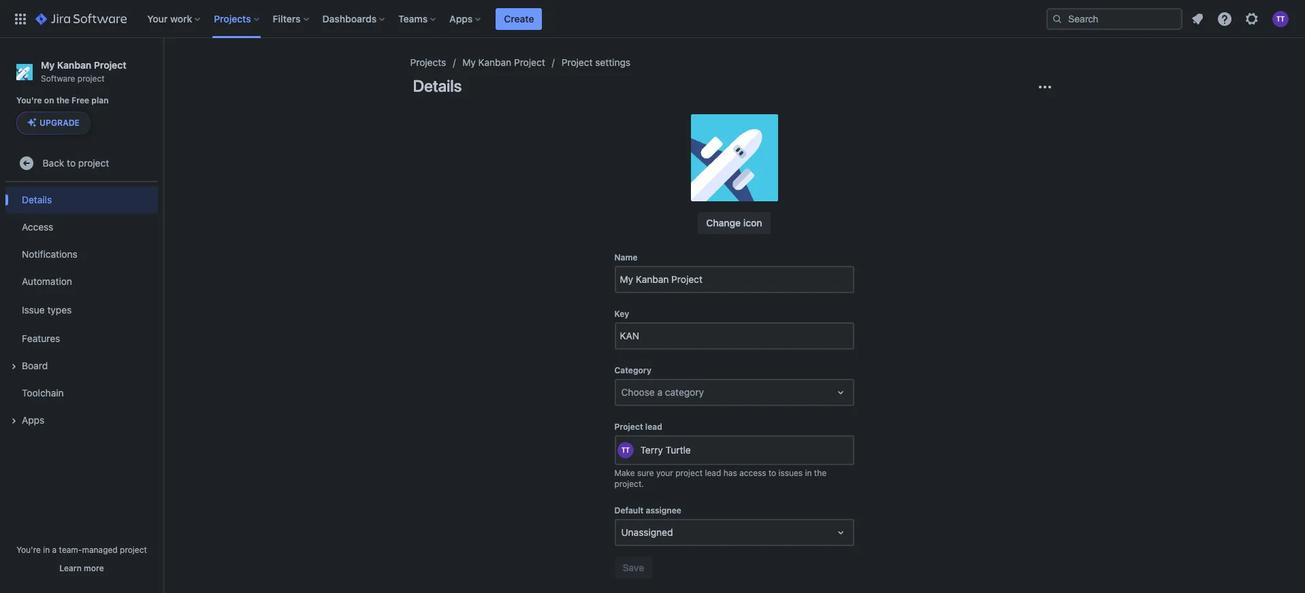 Task type: locate. For each thing, give the bounding box(es) containing it.
projects link
[[410, 54, 446, 71]]

primary element
[[8, 0, 1047, 38]]

0 vertical spatial apps
[[450, 13, 473, 24]]

1 vertical spatial you're
[[16, 546, 41, 556]]

1 vertical spatial a
[[52, 546, 57, 556]]

in
[[805, 469, 812, 479], [43, 546, 50, 556]]

kanban for my kanban project software project
[[57, 59, 91, 71]]

my for my kanban project software project
[[41, 59, 55, 71]]

1 horizontal spatial kanban
[[479, 57, 512, 68]]

notifications image
[[1190, 11, 1206, 27]]

open image
[[833, 525, 849, 541]]

1 vertical spatial apps
[[22, 415, 44, 426]]

1 vertical spatial the
[[814, 469, 827, 479]]

name
[[615, 253, 638, 263]]

kanban down create button
[[479, 57, 512, 68]]

0 horizontal spatial projects
[[214, 13, 251, 24]]

make
[[615, 469, 635, 479]]

your
[[657, 469, 674, 479]]

1 vertical spatial projects
[[410, 57, 446, 68]]

upgrade button
[[17, 113, 90, 134]]

you're left the team-
[[16, 546, 41, 556]]

toolchain
[[22, 387, 64, 399]]

0 horizontal spatial in
[[43, 546, 50, 556]]

Default assignee text field
[[621, 526, 624, 540]]

project right your
[[676, 469, 703, 479]]

to right 'back'
[[67, 157, 76, 169]]

upgrade
[[40, 118, 80, 128]]

sure
[[638, 469, 654, 479]]

apps
[[450, 13, 473, 24], [22, 415, 44, 426]]

terry turtle image
[[617, 443, 634, 459]]

1 horizontal spatial to
[[769, 469, 777, 479]]

projects
[[214, 13, 251, 24], [410, 57, 446, 68]]

project
[[78, 73, 105, 84], [78, 157, 109, 169], [676, 469, 703, 479], [120, 546, 147, 556]]

1 horizontal spatial in
[[805, 469, 812, 479]]

0 horizontal spatial details
[[22, 194, 52, 206]]

you're for you're in a team-managed project
[[16, 546, 41, 556]]

project up details link
[[78, 157, 109, 169]]

0 horizontal spatial kanban
[[57, 59, 91, 71]]

group containing details
[[5, 183, 158, 439]]

0 horizontal spatial my
[[41, 59, 55, 71]]

1 vertical spatial in
[[43, 546, 50, 556]]

apps button
[[446, 8, 487, 30]]

0 vertical spatial to
[[67, 157, 76, 169]]

back
[[43, 157, 64, 169]]

details up the access
[[22, 194, 52, 206]]

0 horizontal spatial apps
[[22, 415, 44, 426]]

0 vertical spatial a
[[658, 387, 663, 398]]

you're in a team-managed project
[[16, 546, 147, 556]]

0 vertical spatial you're
[[16, 95, 42, 106]]

in inside make sure your project lead has access to issues in the project.
[[805, 469, 812, 479]]

search image
[[1052, 13, 1063, 24]]

1 horizontal spatial apps
[[450, 13, 473, 24]]

1 horizontal spatial a
[[658, 387, 663, 398]]

the
[[56, 95, 69, 106], [814, 469, 827, 479]]

0 vertical spatial details
[[413, 76, 462, 95]]

details down projects link
[[413, 76, 462, 95]]

jira software image
[[35, 11, 127, 27], [35, 11, 127, 27]]

the right issues
[[814, 469, 827, 479]]

you're for you're on the free plan
[[16, 95, 42, 106]]

icon
[[744, 217, 763, 229]]

kanban inside my kanban project software project
[[57, 59, 91, 71]]

sidebar navigation image
[[148, 54, 178, 82]]

to
[[67, 157, 76, 169], [769, 469, 777, 479]]

my inside my kanban project software project
[[41, 59, 55, 71]]

2 expand image from the top
[[5, 414, 22, 430]]

issues
[[779, 469, 803, 479]]

projects button
[[210, 8, 265, 30]]

a
[[658, 387, 663, 398], [52, 546, 57, 556]]

my kanban project link
[[463, 54, 545, 71]]

my right projects link
[[463, 57, 476, 68]]

features link
[[5, 326, 158, 353]]

kanban
[[479, 57, 512, 68], [57, 59, 91, 71]]

1 vertical spatial details
[[22, 194, 52, 206]]

projects down the teams dropdown button
[[410, 57, 446, 68]]

project up plan
[[78, 73, 105, 84]]

managed
[[82, 546, 118, 556]]

change icon
[[706, 217, 763, 229]]

expand image inside board button
[[5, 359, 22, 375]]

banner
[[0, 0, 1306, 38]]

banner containing your work
[[0, 0, 1306, 38]]

on
[[44, 95, 54, 106]]

0 horizontal spatial to
[[67, 157, 76, 169]]

lead left has
[[705, 469, 721, 479]]

projects right work
[[214, 13, 251, 24]]

project down primary element
[[514, 57, 545, 68]]

apps down toolchain
[[22, 415, 44, 426]]

1 horizontal spatial details
[[413, 76, 462, 95]]

1 vertical spatial expand image
[[5, 414, 22, 430]]

kanban up software
[[57, 59, 91, 71]]

1 horizontal spatial projects
[[410, 57, 446, 68]]

default assignee
[[615, 506, 682, 516]]

dashboards
[[323, 13, 377, 24]]

1 horizontal spatial lead
[[705, 469, 721, 479]]

dashboards button
[[318, 8, 390, 30]]

details
[[413, 76, 462, 95], [22, 194, 52, 206]]

expand image inside apps button
[[5, 414, 22, 430]]

1 vertical spatial to
[[769, 469, 777, 479]]

project.
[[615, 479, 644, 490]]

expand image down toolchain
[[5, 414, 22, 430]]

you're left on
[[16, 95, 42, 106]]

group
[[5, 183, 158, 439]]

choose a category
[[621, 387, 704, 398]]

projects inside projects 'dropdown button'
[[214, 13, 251, 24]]

features
[[22, 333, 60, 345]]

1 expand image from the top
[[5, 359, 22, 375]]

Name field
[[616, 268, 853, 292]]

project
[[514, 57, 545, 68], [562, 57, 593, 68], [94, 59, 126, 71], [615, 422, 643, 432]]

0 horizontal spatial the
[[56, 95, 69, 106]]

0 vertical spatial in
[[805, 469, 812, 479]]

projects for projects 'dropdown button'
[[214, 13, 251, 24]]

settings
[[595, 57, 631, 68]]

software
[[41, 73, 75, 84]]

board
[[22, 360, 48, 372]]

your work button
[[143, 8, 206, 30]]

the right on
[[56, 95, 69, 106]]

team-
[[59, 546, 82, 556]]

my for my kanban project
[[463, 57, 476, 68]]

my up software
[[41, 59, 55, 71]]

kanban for my kanban project
[[479, 57, 512, 68]]

free
[[72, 95, 89, 106]]

my
[[463, 57, 476, 68], [41, 59, 55, 71]]

to left issues
[[769, 469, 777, 479]]

0 vertical spatial expand image
[[5, 359, 22, 375]]

details link
[[5, 187, 158, 214]]

learn more button
[[59, 564, 104, 575]]

you're
[[16, 95, 42, 106], [16, 546, 41, 556]]

in right issues
[[805, 469, 812, 479]]

expand image
[[5, 359, 22, 375], [5, 414, 22, 430]]

change icon button
[[698, 212, 771, 234]]

settings image
[[1244, 11, 1261, 27]]

learn more
[[59, 564, 104, 574]]

types
[[47, 304, 72, 316]]

0 vertical spatial projects
[[214, 13, 251, 24]]

1 vertical spatial lead
[[705, 469, 721, 479]]

back to project
[[43, 157, 109, 169]]

notifications link
[[5, 241, 158, 269]]

lead up terry
[[646, 422, 663, 432]]

a right choose
[[658, 387, 663, 398]]

apps button
[[5, 407, 158, 435]]

more image
[[1037, 79, 1053, 95]]

0 vertical spatial lead
[[646, 422, 663, 432]]

assignee
[[646, 506, 682, 516]]

access
[[740, 469, 766, 479]]

unassigned
[[621, 527, 673, 539]]

project right managed at the left
[[120, 546, 147, 556]]

your profile and settings image
[[1273, 11, 1289, 27]]

1 horizontal spatial my
[[463, 57, 476, 68]]

project settings link
[[562, 54, 631, 71]]

project inside my kanban project software project
[[94, 59, 126, 71]]

project avatar image
[[691, 114, 778, 202]]

a left the team-
[[52, 546, 57, 556]]

project settings
[[562, 57, 631, 68]]

1 horizontal spatial the
[[814, 469, 827, 479]]

lead
[[646, 422, 663, 432], [705, 469, 721, 479]]

issue types
[[22, 304, 72, 316]]

expand image up toolchain
[[5, 359, 22, 375]]

my kanban project
[[463, 57, 545, 68]]

0 horizontal spatial lead
[[646, 422, 663, 432]]

change
[[706, 217, 741, 229]]

project up plan
[[94, 59, 126, 71]]

0 vertical spatial the
[[56, 95, 69, 106]]

2 you're from the top
[[16, 546, 41, 556]]

make sure your project lead has access to issues in the project.
[[615, 469, 827, 490]]

issue types link
[[5, 296, 158, 326]]

1 you're from the top
[[16, 95, 42, 106]]

in left the team-
[[43, 546, 50, 556]]

apps right the teams dropdown button
[[450, 13, 473, 24]]



Task type: vqa. For each thing, say whether or not it's contained in the screenshot.
created
no



Task type: describe. For each thing, give the bounding box(es) containing it.
project inside make sure your project lead has access to issues in the project.
[[676, 469, 703, 479]]

filters button
[[269, 8, 314, 30]]

back to project link
[[5, 150, 158, 177]]

appswitcher icon image
[[12, 11, 29, 27]]

choose
[[621, 387, 655, 398]]

0 horizontal spatial a
[[52, 546, 57, 556]]

project inside my kanban project software project
[[78, 73, 105, 84]]

has
[[724, 469, 737, 479]]

teams
[[399, 13, 428, 24]]

Search field
[[1047, 8, 1183, 30]]

automation link
[[5, 269, 158, 296]]

terry turtle
[[641, 445, 691, 456]]

you're on the free plan
[[16, 95, 109, 106]]

category
[[615, 366, 652, 376]]

project lead
[[615, 422, 663, 432]]

filters
[[273, 13, 301, 24]]

your
[[147, 13, 168, 24]]

to inside make sure your project lead has access to issues in the project.
[[769, 469, 777, 479]]

expand image for board
[[5, 359, 22, 375]]

automation
[[22, 276, 72, 287]]

more
[[84, 564, 104, 574]]

category
[[665, 387, 704, 398]]

your work
[[147, 13, 192, 24]]

plan
[[91, 95, 109, 106]]

Key field
[[616, 324, 853, 349]]

learn
[[59, 564, 82, 574]]

board button
[[5, 353, 158, 380]]

turtle
[[666, 445, 691, 456]]

toolchain link
[[5, 380, 158, 407]]

teams button
[[394, 8, 441, 30]]

my kanban project software project
[[41, 59, 126, 84]]

terry
[[641, 445, 663, 456]]

help image
[[1217, 11, 1233, 27]]

default
[[615, 506, 644, 516]]

issue
[[22, 304, 45, 316]]

create button
[[496, 8, 542, 30]]

to inside back to project link
[[67, 157, 76, 169]]

apps inside button
[[22, 415, 44, 426]]

project up terry turtle image
[[615, 422, 643, 432]]

key
[[615, 309, 629, 319]]

projects for projects link
[[410, 57, 446, 68]]

access
[[22, 221, 53, 233]]

Category text field
[[621, 386, 624, 400]]

access link
[[5, 214, 158, 241]]

project left the settings at the left
[[562, 57, 593, 68]]

work
[[170, 13, 192, 24]]

open image
[[833, 385, 849, 401]]

lead inside make sure your project lead has access to issues in the project.
[[705, 469, 721, 479]]

notifications
[[22, 249, 77, 260]]

apps inside dropdown button
[[450, 13, 473, 24]]

create
[[504, 13, 534, 24]]

the inside make sure your project lead has access to issues in the project.
[[814, 469, 827, 479]]

expand image for apps
[[5, 414, 22, 430]]



